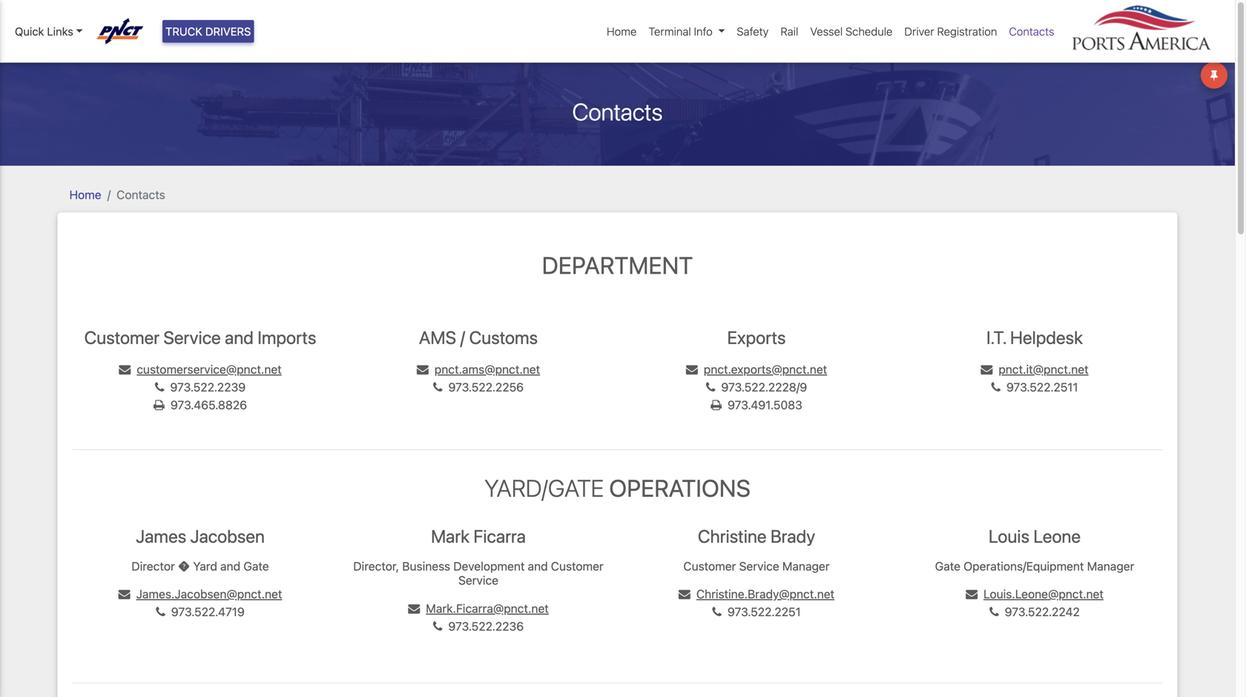 Task type: vqa. For each thing, say whether or not it's contained in the screenshot.


Task type: locate. For each thing, give the bounding box(es) containing it.
envelope image for i.t.
[[981, 364, 993, 376]]

0 horizontal spatial phone image
[[433, 382, 443, 393]]

973.522.2228/9 link
[[706, 380, 807, 394]]

envelope image for louis leone
[[966, 589, 978, 601]]

phone image for 973.522.2242
[[990, 607, 999, 619]]

driver
[[905, 25, 935, 38]]

rail
[[781, 25, 799, 38]]

phone image down pnct.ams@pnct.net link
[[433, 382, 443, 393]]

0 horizontal spatial service
[[164, 327, 221, 348]]

service
[[164, 327, 221, 348], [739, 559, 780, 574], [459, 574, 499, 588]]

yard/gate
[[485, 474, 604, 502]]

0 vertical spatial phone image
[[433, 382, 443, 393]]

customer service manager
[[684, 559, 830, 574]]

973.522.2239 link
[[155, 380, 246, 394]]

phone image inside 973.522.2236 "link"
[[433, 621, 443, 633]]

1 vertical spatial phone image
[[713, 607, 722, 619]]

and for james jacobsen
[[220, 559, 241, 574]]

contacts link
[[1004, 17, 1061, 46]]

pnct.exports@pnct.net link
[[686, 362, 828, 376]]

louis.leone@pnct.net link
[[966, 587, 1104, 602]]

0 horizontal spatial print image
[[154, 399, 165, 411]]

pnct.ams@pnct.net link
[[417, 362, 540, 376]]

1 vertical spatial home link
[[69, 188, 101, 202]]

print image down 973.522.2239 link
[[154, 399, 165, 411]]

quick
[[15, 25, 44, 38]]

print image for customer service and imports
[[154, 399, 165, 411]]

973.522.2236 link
[[433, 620, 524, 634]]

0 horizontal spatial home
[[69, 188, 101, 202]]

973.522.4719
[[171, 605, 245, 619]]

quick links
[[15, 25, 73, 38]]

james
[[136, 526, 186, 547]]

customer
[[84, 327, 160, 348], [551, 559, 604, 574], [684, 559, 736, 574]]

envelope image
[[686, 364, 698, 376], [118, 589, 130, 601], [679, 589, 691, 601], [966, 589, 978, 601]]

phone image for 973.522.2256
[[433, 382, 443, 393]]

2 horizontal spatial service
[[739, 559, 780, 574]]

0 horizontal spatial manager
[[783, 559, 830, 574]]

leone
[[1034, 526, 1081, 547]]

vessel schedule
[[811, 25, 893, 38]]

print image for exports
[[711, 399, 722, 411]]

print image
[[154, 399, 165, 411], [711, 399, 722, 411]]

phone image
[[155, 382, 164, 393], [706, 382, 716, 393], [992, 382, 1001, 393], [156, 607, 165, 619], [990, 607, 999, 619], [433, 621, 443, 633]]

mark.ficarra@pnct.net
[[426, 602, 549, 616]]

phone image inside 973.522.2511 link
[[992, 382, 1001, 393]]

1 horizontal spatial manager
[[1088, 559, 1135, 574]]

973.522.2251 link
[[713, 605, 801, 619]]

envelope image for ams
[[417, 364, 429, 376]]

mark.ficarra@pnct.net link
[[408, 602, 549, 616]]

phone image down james.jacobsen@pnct.net link
[[156, 607, 165, 619]]

envelope image inside christine.brady@pnct.net link
[[679, 589, 691, 601]]

phone image
[[433, 382, 443, 393], [713, 607, 722, 619]]

service inside director, business development and  customer service
[[459, 574, 499, 588]]

exports
[[728, 327, 786, 348]]

print image down 973.522.2228/9 link
[[711, 399, 722, 411]]

service down development
[[459, 574, 499, 588]]

service up the customerservice@pnct.net link in the bottom left of the page
[[164, 327, 221, 348]]

phone image down louis.leone@pnct.net link
[[990, 607, 999, 619]]

manager
[[783, 559, 830, 574], [1088, 559, 1135, 574]]

phone image inside 973.522.2239 link
[[155, 382, 164, 393]]

2 print image from the left
[[711, 399, 722, 411]]

1 horizontal spatial print image
[[711, 399, 722, 411]]

973.465.8826
[[171, 398, 247, 412]]

1 horizontal spatial home link
[[601, 17, 643, 46]]

truck drivers link
[[163, 20, 254, 43]]

phone image down christine.brady@pnct.net link
[[713, 607, 722, 619]]

and right yard
[[220, 559, 241, 574]]

gate
[[244, 559, 269, 574], [935, 559, 961, 574]]

1 horizontal spatial home
[[607, 25, 637, 38]]

973.522.2228/9
[[722, 380, 807, 394]]

phone image inside 973.522.2228/9 link
[[706, 382, 716, 393]]

helpdesk
[[1011, 327, 1083, 348]]

ficarra
[[474, 526, 526, 547]]

manager up louis.leone@pnct.net
[[1088, 559, 1135, 574]]

customerservice@pnct.net
[[137, 362, 282, 376]]

louis.leone@pnct.net
[[984, 587, 1104, 602]]

phone image inside the 973.522.2242 link
[[990, 607, 999, 619]]

customerservice@pnct.net link
[[119, 362, 282, 376]]

manager for louis leone
[[1088, 559, 1135, 574]]

0 vertical spatial contacts
[[1009, 25, 1055, 38]]

phone image inside 973.522.2251 link
[[713, 607, 722, 619]]

2 horizontal spatial customer
[[684, 559, 736, 574]]

0 vertical spatial home link
[[601, 17, 643, 46]]

schedule
[[846, 25, 893, 38]]

christine.brady@pnct.net link
[[679, 587, 835, 602]]

0 horizontal spatial customer
[[84, 327, 160, 348]]

james jacobsen
[[136, 526, 265, 547]]

2 manager from the left
[[1088, 559, 1135, 574]]

manager down brady
[[783, 559, 830, 574]]

service up christine.brady@pnct.net link
[[739, 559, 780, 574]]

973.522.4719 link
[[156, 605, 245, 619]]

1 manager from the left
[[783, 559, 830, 574]]

envelope image inside the customerservice@pnct.net link
[[119, 364, 131, 376]]

1 horizontal spatial phone image
[[713, 607, 722, 619]]

and right development
[[528, 559, 548, 574]]

1 print image from the left
[[154, 399, 165, 411]]

0 vertical spatial home
[[607, 25, 637, 38]]

phone image down the pnct.it@pnct.net link
[[992, 382, 1001, 393]]

1 horizontal spatial gate
[[935, 559, 961, 574]]

1 vertical spatial service
[[739, 559, 780, 574]]

0 horizontal spatial home link
[[69, 188, 101, 202]]

phone image inside 973.522.4719 link
[[156, 607, 165, 619]]

envelope image for james jacobsen
[[118, 589, 130, 601]]

phone image down pnct.exports@pnct.net link
[[706, 382, 716, 393]]

gate operations/equipment manager
[[935, 559, 1135, 574]]

director
[[132, 559, 175, 574]]

0 horizontal spatial contacts
[[117, 188, 165, 202]]

phone image inside 973.522.2256 link
[[433, 382, 443, 393]]

1 horizontal spatial customer
[[551, 559, 604, 574]]

envelope image inside james.jacobsen@pnct.net link
[[118, 589, 130, 601]]

1 horizontal spatial service
[[459, 574, 499, 588]]

0 horizontal spatial gate
[[244, 559, 269, 574]]

terminal
[[649, 25, 691, 38]]

terminal info link
[[643, 17, 731, 46]]

envelope image inside louis.leone@pnct.net link
[[966, 589, 978, 601]]

director � yard and gate
[[132, 559, 269, 574]]

2 vertical spatial service
[[459, 574, 499, 588]]

phone image down the customerservice@pnct.net link in the bottom left of the page
[[155, 382, 164, 393]]

home
[[607, 25, 637, 38], [69, 188, 101, 202]]

envelope image inside pnct.ams@pnct.net link
[[417, 364, 429, 376]]

envelope image for christine brady
[[679, 589, 691, 601]]

973.522.2256
[[449, 380, 524, 394]]

envelope image inside the pnct.it@pnct.net link
[[981, 364, 993, 376]]

1 horizontal spatial contacts
[[573, 98, 663, 126]]

phone image down mark.ficarra@pnct.net 'link'
[[433, 621, 443, 633]]

home link
[[601, 17, 643, 46], [69, 188, 101, 202]]

james.jacobsen@pnct.net
[[136, 587, 282, 602]]

truck
[[166, 25, 202, 38]]

973.522.2239
[[170, 380, 246, 394]]

envelope image
[[119, 364, 131, 376], [417, 364, 429, 376], [981, 364, 993, 376], [408, 603, 420, 615]]

and inside director, business development and  customer service
[[528, 559, 548, 574]]

0 vertical spatial service
[[164, 327, 221, 348]]



Task type: describe. For each thing, give the bounding box(es) containing it.
973.522.2242
[[1005, 605, 1080, 619]]

james.jacobsen@pnct.net link
[[118, 587, 282, 602]]

service for manager
[[739, 559, 780, 574]]

operations
[[609, 474, 751, 502]]

i.t. helpdesk
[[987, 327, 1083, 348]]

business
[[402, 559, 450, 574]]

development
[[454, 559, 525, 574]]

vessel
[[811, 25, 843, 38]]

phone image for 973.522.2239
[[155, 382, 164, 393]]

customer for customer service and imports
[[84, 327, 160, 348]]

truck drivers
[[166, 25, 251, 38]]

customer for customer service manager
[[684, 559, 736, 574]]

driver registration
[[905, 25, 998, 38]]

driver registration link
[[899, 17, 1004, 46]]

vessel schedule link
[[805, 17, 899, 46]]

director, business development and  customer service
[[353, 559, 604, 588]]

phone image for 973.522.2251
[[713, 607, 722, 619]]

/
[[460, 327, 465, 348]]

pnct.exports@pnct.net
[[704, 362, 828, 376]]

and for mark ficarra
[[528, 559, 548, 574]]

christine.brady@pnct.net
[[697, 587, 835, 602]]

2 vertical spatial contacts
[[117, 188, 165, 202]]

phone image for 973.522.2228/9
[[706, 382, 716, 393]]

envelope image for customer
[[119, 364, 131, 376]]

�
[[178, 559, 190, 574]]

department
[[542, 251, 693, 279]]

1 vertical spatial contacts
[[573, 98, 663, 126]]

envelope image inside mark.ficarra@pnct.net 'link'
[[408, 603, 420, 615]]

phone image for 973.522.2236
[[433, 621, 443, 633]]

yard/gate operations
[[485, 474, 751, 502]]

973.522.2251
[[728, 605, 801, 619]]

973.522.2511
[[1007, 380, 1079, 394]]

973.522.2256 link
[[433, 380, 524, 394]]

imports
[[258, 327, 316, 348]]

safety
[[737, 25, 769, 38]]

yard
[[193, 559, 217, 574]]

service for and
[[164, 327, 221, 348]]

registration
[[938, 25, 998, 38]]

and up the customerservice@pnct.net
[[225, 327, 254, 348]]

973.522.2236
[[449, 620, 524, 634]]

mark ficarra
[[431, 526, 526, 547]]

info
[[694, 25, 713, 38]]

manager for christine brady
[[783, 559, 830, 574]]

terminal info
[[649, 25, 713, 38]]

ams
[[419, 327, 456, 348]]

customer service and imports
[[84, 327, 316, 348]]

ams / customs
[[419, 327, 538, 348]]

operations/equipment
[[964, 559, 1084, 574]]

director,
[[353, 559, 399, 574]]

louis
[[989, 526, 1030, 547]]

brady
[[771, 526, 816, 547]]

973.522.2511 link
[[992, 380, 1079, 394]]

envelope image inside pnct.exports@pnct.net link
[[686, 364, 698, 376]]

973.522.2242 link
[[990, 605, 1080, 619]]

customer inside director, business development and  customer service
[[551, 559, 604, 574]]

rail link
[[775, 17, 805, 46]]

christine
[[698, 526, 767, 547]]

i.t.
[[987, 327, 1007, 348]]

1 vertical spatial home
[[69, 188, 101, 202]]

louis leone
[[989, 526, 1081, 547]]

pnct.ams@pnct.net
[[435, 362, 540, 376]]

quick links link
[[15, 23, 83, 40]]

safety link
[[731, 17, 775, 46]]

pnct.it@pnct.net link
[[981, 362, 1089, 376]]

1 gate from the left
[[244, 559, 269, 574]]

jacobsen
[[190, 526, 265, 547]]

2 horizontal spatial contacts
[[1009, 25, 1055, 38]]

2 gate from the left
[[935, 559, 961, 574]]

drivers
[[205, 25, 251, 38]]

mark
[[431, 526, 470, 547]]

links
[[47, 25, 73, 38]]

customs
[[469, 327, 538, 348]]

phone image for 973.522.2511
[[992, 382, 1001, 393]]

pnct.it@pnct.net
[[999, 362, 1089, 376]]

973.491.5083
[[728, 398, 803, 412]]

christine brady
[[698, 526, 816, 547]]

phone image for 973.522.4719
[[156, 607, 165, 619]]



